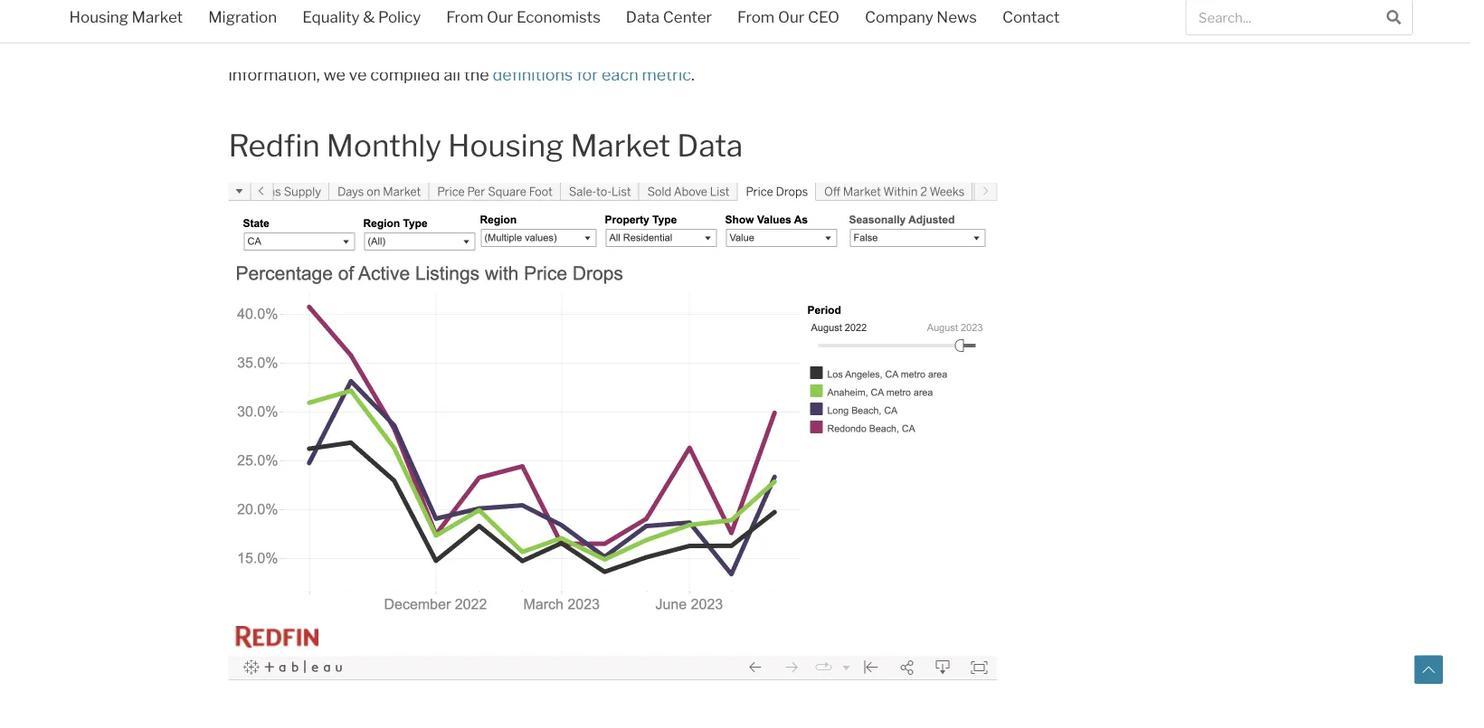 Task type: describe. For each thing, give the bounding box(es) containing it.
monthly
[[327, 127, 442, 164]]

1 vertical spatial .
[[691, 64, 695, 84]]

1 vertical spatial about
[[228, 38, 273, 58]]

4
[[608, 0, 619, 6]]

2 by from the left
[[1158, 0, 1176, 6]]

2 all from the top
[[228, 12, 248, 32]]

Search... search field
[[1187, 0, 1376, 34]]

contact link
[[990, 0, 1072, 38]]

econdata@redfin.com
[[520, 38, 686, 58]]

from our ceo link
[[725, 0, 852, 38]]

all data here is computed daily as either a rolling 1, 4 or 12-week window. the local data is grouped by metropolitan area and by county. all of this data is subject to revisions weekly and should be viewed with caution. if there are any concerns about the data or questions about metric definitions, please e-mail econdata@redfin.com or press@redfin.com. you can download the full dataset
[[228, 0, 1234, 58]]

our for ceo
[[778, 8, 805, 26]]

1,
[[594, 0, 605, 6]]

2 horizontal spatial is
[[883, 0, 895, 6]]

press@redfin.com.
[[709, 38, 849, 58]]

company news
[[865, 8, 977, 26]]

from our ceo
[[738, 8, 840, 26]]

questions
[[1151, 12, 1226, 32]]

local
[[807, 0, 842, 6]]

definitions for each metric link
[[493, 64, 691, 84]]

revisions
[[434, 12, 502, 32]]

0 horizontal spatial and
[[562, 12, 590, 32]]

ceo
[[808, 8, 840, 26]]

either
[[483, 0, 528, 6]]

any
[[914, 12, 941, 32]]

you
[[852, 38, 881, 58]]

policy
[[378, 8, 421, 26]]

data center link
[[613, 0, 725, 38]]

equality & policy
[[302, 8, 421, 26]]

1 all from the top
[[228, 0, 248, 6]]

the
[[774, 0, 804, 6]]

with
[[728, 12, 761, 32]]

from for from our ceo
[[738, 8, 775, 26]]

all
[[444, 64, 460, 84]]

1 vertical spatial metric
[[642, 64, 691, 84]]

data down area
[[1095, 12, 1128, 32]]

from for from our economists
[[446, 8, 484, 26]]

housing market link
[[57, 0, 196, 38]]

definitions for each metric .
[[493, 64, 695, 84]]

information,
[[228, 64, 320, 84]]

concerns
[[945, 12, 1015, 32]]

0 vertical spatial the
[[1066, 12, 1091, 32]]

for
[[576, 64, 598, 84]]

if
[[828, 12, 839, 32]]

window.
[[710, 0, 771, 6]]

. inside . for more information, we've compiled all the
[[1143, 38, 1147, 58]]

data right this at the top left of page
[[302, 12, 336, 32]]

1 horizontal spatial here
[[1109, 38, 1143, 58]]

from our economists link
[[434, 0, 613, 38]]

12-
[[642, 0, 666, 6]]

2 horizontal spatial or
[[1132, 12, 1148, 32]]

weekly
[[505, 12, 558, 32]]

definitions
[[493, 64, 573, 84]]

&
[[363, 8, 375, 26]]

search image
[[1387, 10, 1401, 24]]

caution.
[[764, 12, 824, 32]]

0 horizontal spatial housing
[[69, 8, 128, 26]]

contact
[[1002, 8, 1060, 26]]

metric inside all data here is computed daily as either a rolling 1, 4 or 12-week window. the local data is grouped by metropolitan area and by county. all of this data is subject to revisions weekly and should be viewed with caution. if there are any concerns about the data or questions about metric definitions, please e-mail econdata@redfin.com or press@redfin.com. you can download the full dataset
[[276, 38, 325, 58]]

metropolitan
[[988, 0, 1086, 6]]

week
[[666, 0, 706, 6]]

daily
[[424, 0, 459, 6]]

area
[[1089, 0, 1123, 6]]

data center
[[626, 8, 712, 26]]

grouped
[[899, 0, 963, 6]]

dataset
[[1048, 38, 1105, 58]]

please
[[416, 38, 466, 58]]



Task type: vqa. For each thing, say whether or not it's contained in the screenshot.
From Our Economists link
yes



Task type: locate. For each thing, give the bounding box(es) containing it.
0 horizontal spatial is
[[327, 0, 339, 6]]

migration
[[208, 8, 277, 26]]

from down as
[[446, 8, 484, 26]]

data up there
[[846, 0, 880, 6]]

we've
[[323, 64, 367, 84]]

data down . for more information, we've compiled all the
[[677, 127, 743, 164]]

of
[[252, 12, 267, 32]]

1 from from the left
[[446, 8, 484, 26]]

and down rolling
[[562, 12, 590, 32]]

from
[[446, 8, 484, 26], [738, 8, 775, 26]]

1 horizontal spatial .
[[1143, 38, 1147, 58]]

from our economists
[[446, 8, 601, 26]]

1 our from the left
[[487, 8, 513, 26]]

0 vertical spatial .
[[1143, 38, 1147, 58]]

1 vertical spatial housing
[[448, 127, 564, 164]]

metric right each
[[642, 64, 691, 84]]

0 horizontal spatial here
[[289, 0, 323, 6]]

metric
[[276, 38, 325, 58], [642, 64, 691, 84]]

0 horizontal spatial .
[[691, 64, 695, 84]]

1 horizontal spatial is
[[339, 12, 352, 32]]

0 vertical spatial or
[[623, 0, 639, 6]]

1 vertical spatial the
[[992, 38, 1018, 58]]

. for more information, we've compiled all the
[[228, 38, 1218, 84]]

company
[[865, 8, 934, 26]]

this
[[271, 12, 299, 32]]

0 vertical spatial about
[[1018, 12, 1062, 32]]

data
[[626, 8, 660, 26], [677, 127, 743, 164]]

or up here link
[[1132, 12, 1148, 32]]

all left of
[[228, 12, 248, 32]]

here up this at the top left of page
[[289, 0, 323, 6]]

0 vertical spatial market
[[132, 8, 183, 26]]

computed
[[342, 0, 420, 6]]

or right 4
[[623, 0, 639, 6]]

1 horizontal spatial and
[[1126, 0, 1154, 6]]

our down either
[[487, 8, 513, 26]]

our for economists
[[487, 8, 513, 26]]

news
[[937, 8, 977, 26]]

is up company
[[883, 0, 895, 6]]

company news link
[[852, 0, 990, 38]]

our inside from our ceo link
[[778, 8, 805, 26]]

the up the dataset
[[1066, 12, 1091, 32]]

here left the for
[[1109, 38, 1143, 58]]

1 horizontal spatial our
[[778, 8, 805, 26]]

.
[[1143, 38, 1147, 58], [691, 64, 695, 84]]

1 horizontal spatial from
[[738, 8, 775, 26]]

our
[[487, 8, 513, 26], [778, 8, 805, 26]]

by
[[966, 0, 984, 6], [1158, 0, 1176, 6]]

. left the for
[[1143, 38, 1147, 58]]

1 vertical spatial and
[[562, 12, 590, 32]]

our down the
[[778, 8, 805, 26]]

housing market
[[69, 8, 183, 26]]

rolling
[[544, 0, 590, 6]]

None search field
[[1186, 0, 1413, 35]]

1 horizontal spatial by
[[1158, 0, 1176, 6]]

e-
[[469, 38, 485, 58]]

0 vertical spatial here
[[289, 0, 323, 6]]

about
[[1018, 12, 1062, 32], [228, 38, 273, 58]]

all up migration
[[228, 0, 248, 6]]

0 horizontal spatial by
[[966, 0, 984, 6]]

the inside . for more information, we've compiled all the
[[464, 64, 489, 84]]

from down window.
[[738, 8, 775, 26]]

the left full
[[992, 38, 1018, 58]]

all
[[228, 0, 248, 6], [228, 12, 248, 32]]

by up questions
[[1158, 0, 1176, 6]]

0 horizontal spatial market
[[132, 8, 183, 26]]

is up equality at top left
[[327, 0, 339, 6]]

2 vertical spatial the
[[464, 64, 489, 84]]

1 horizontal spatial housing
[[448, 127, 564, 164]]

and
[[1126, 0, 1154, 6], [562, 12, 590, 32]]

more
[[1178, 38, 1218, 58]]

for
[[1150, 38, 1175, 58]]

2 from from the left
[[738, 8, 775, 26]]

be
[[648, 12, 667, 32]]

here
[[289, 0, 323, 6], [1109, 38, 1143, 58]]

0 horizontal spatial from
[[446, 8, 484, 26]]

1 vertical spatial market
[[570, 127, 671, 164]]

1 horizontal spatial data
[[677, 127, 743, 164]]

subject
[[355, 12, 411, 32]]

our inside the from our economists link
[[487, 8, 513, 26]]

0 vertical spatial data
[[626, 8, 660, 26]]

0 vertical spatial metric
[[276, 38, 325, 58]]

and right area
[[1126, 0, 1154, 6]]

a
[[531, 0, 540, 6]]

full
[[1021, 38, 1044, 58]]

each
[[602, 64, 639, 84]]

should
[[594, 12, 644, 32]]

equality
[[302, 8, 360, 26]]

is
[[327, 0, 339, 6], [883, 0, 895, 6], [339, 12, 352, 32]]

there
[[842, 12, 883, 32]]

economists
[[517, 8, 601, 26]]

data
[[252, 0, 285, 6], [846, 0, 880, 6], [302, 12, 336, 32], [1095, 12, 1128, 32]]

0 vertical spatial and
[[1126, 0, 1154, 6]]

2 vertical spatial or
[[689, 38, 705, 58]]

the
[[1066, 12, 1091, 32], [992, 38, 1018, 58], [464, 64, 489, 84]]

market left migration
[[132, 8, 183, 26]]

market
[[132, 8, 183, 26], [570, 127, 671, 164]]

migration link
[[196, 0, 290, 38]]

by up the concerns
[[966, 0, 984, 6]]

0 horizontal spatial metric
[[276, 38, 325, 58]]

or down viewed on the top of page
[[689, 38, 705, 58]]

0 vertical spatial housing
[[69, 8, 128, 26]]

are
[[886, 12, 911, 32]]

center
[[663, 8, 712, 26]]

redfin
[[228, 127, 320, 164]]

market down each
[[570, 127, 671, 164]]

download
[[915, 38, 989, 58]]

1 vertical spatial all
[[228, 12, 248, 32]]

0 horizontal spatial about
[[228, 38, 273, 58]]

0 vertical spatial all
[[228, 0, 248, 6]]

0 horizontal spatial our
[[487, 8, 513, 26]]

2 horizontal spatial the
[[1066, 12, 1091, 32]]

is left &
[[339, 12, 352, 32]]

data down 12-
[[626, 8, 660, 26]]

mail
[[485, 38, 517, 58]]

0 horizontal spatial or
[[623, 0, 639, 6]]

1 horizontal spatial about
[[1018, 12, 1062, 32]]

. down viewed on the top of page
[[691, 64, 695, 84]]

1 by from the left
[[966, 0, 984, 6]]

metric down this at the top left of page
[[276, 38, 325, 58]]

here link
[[1109, 38, 1143, 58]]

0 horizontal spatial the
[[464, 64, 489, 84]]

1 horizontal spatial or
[[689, 38, 705, 58]]

1 vertical spatial here
[[1109, 38, 1143, 58]]

data up of
[[252, 0, 285, 6]]

1 horizontal spatial the
[[992, 38, 1018, 58]]

definitions,
[[329, 38, 413, 58]]

about down the metropolitan
[[1018, 12, 1062, 32]]

redfin monthly housing market data
[[228, 127, 743, 164]]

compiled
[[370, 64, 440, 84]]

1 vertical spatial data
[[677, 127, 743, 164]]

can
[[884, 38, 911, 58]]

to
[[414, 12, 430, 32]]

the right all at the top left of page
[[464, 64, 489, 84]]

viewed
[[671, 12, 724, 32]]

about down of
[[228, 38, 273, 58]]

2 our from the left
[[778, 8, 805, 26]]

1 horizontal spatial market
[[570, 127, 671, 164]]

as
[[462, 0, 479, 6]]

here inside all data here is computed daily as either a rolling 1, 4 or 12-week window. the local data is grouped by metropolitan area and by county. all of this data is subject to revisions weekly and should be viewed with caution. if there are any concerns about the data or questions about metric definitions, please e-mail econdata@redfin.com or press@redfin.com. you can download the full dataset
[[289, 0, 323, 6]]

0 horizontal spatial data
[[626, 8, 660, 26]]

equality & policy link
[[290, 0, 434, 38]]

1 horizontal spatial metric
[[642, 64, 691, 84]]

1 vertical spatial or
[[1132, 12, 1148, 32]]

county.
[[1179, 0, 1234, 6]]

housing
[[69, 8, 128, 26], [448, 127, 564, 164]]



